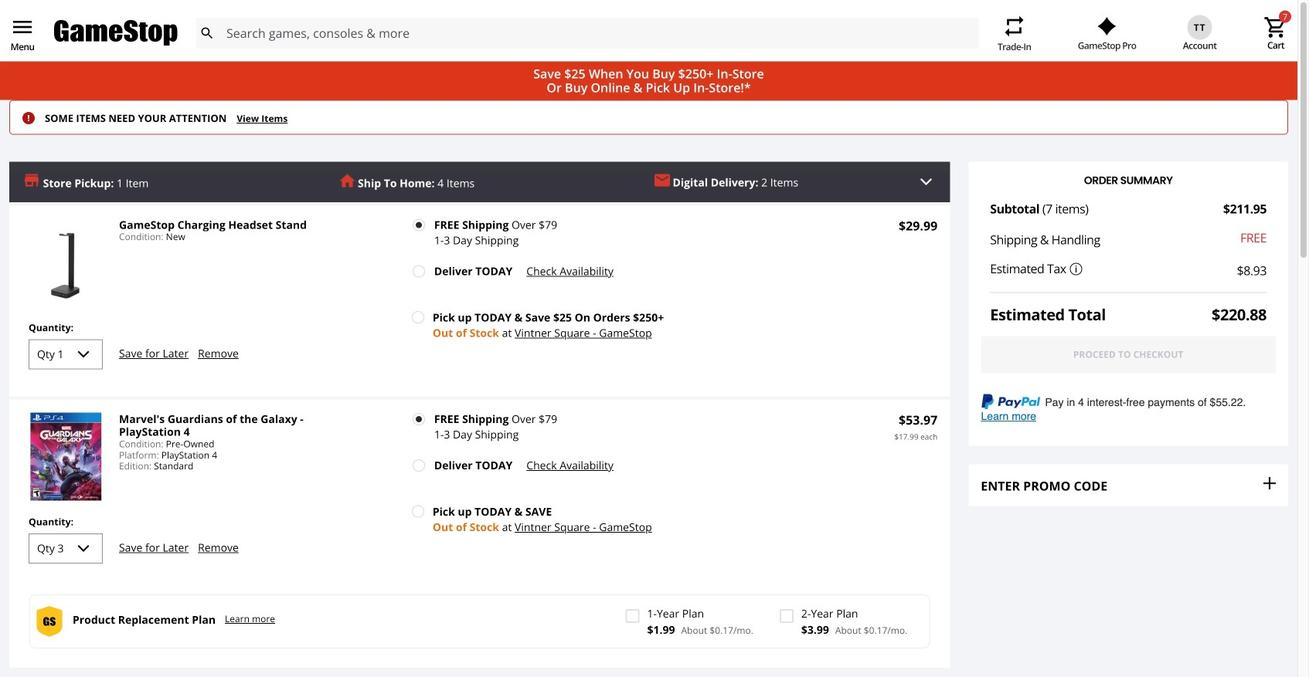 Task type: vqa. For each thing, say whether or not it's contained in the screenshot.
the GameStop Pro Icon
yes



Task type: locate. For each thing, give the bounding box(es) containing it.
Search games, consoles & more search field
[[226, 18, 951, 49]]

None search field
[[196, 18, 979, 49]]

marvel&#39;s guardians of the galaxy - playstation 4 image
[[22, 413, 110, 501]]

gamestop pro icon image
[[1098, 17, 1117, 36]]



Task type: describe. For each thing, give the bounding box(es) containing it.
gamestop image
[[54, 18, 178, 48]]

gamestop charging headset stand image
[[22, 219, 110, 307]]

drop down arrow image
[[920, 178, 932, 186]]



